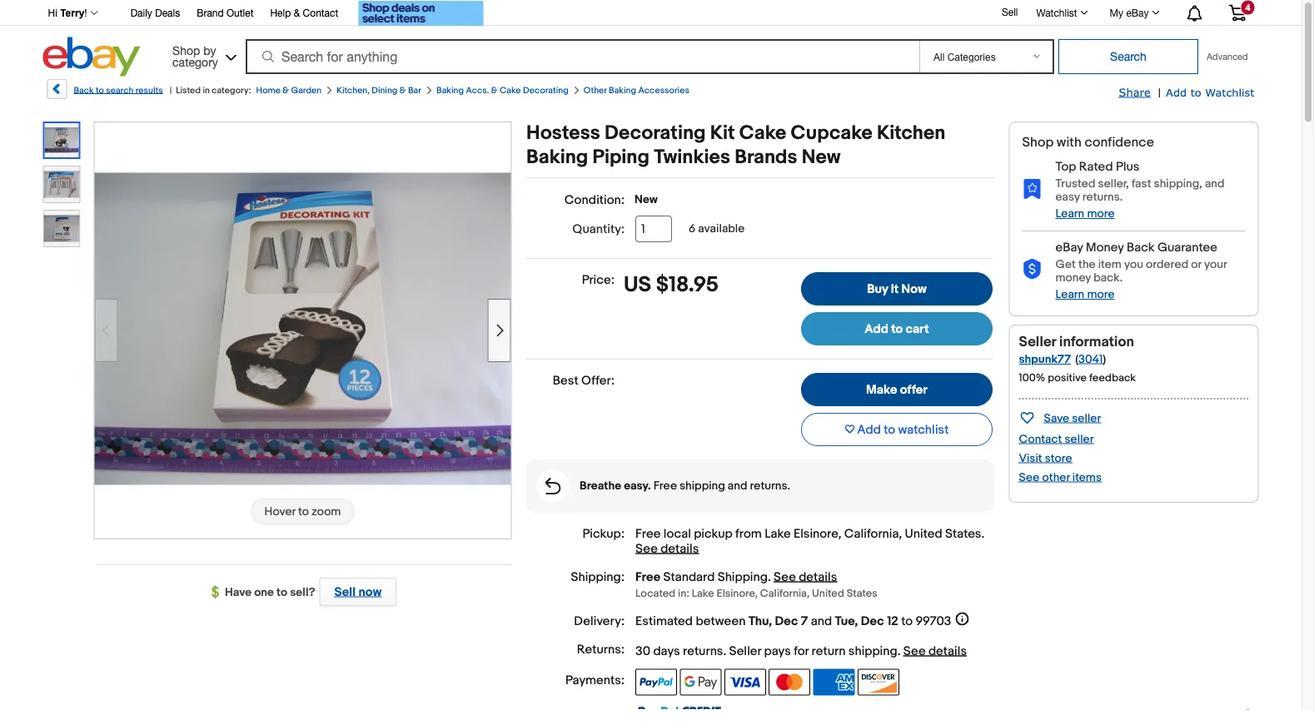 Task type: vqa. For each thing, say whether or not it's contained in the screenshot.
the top the certified refurbished
no



Task type: describe. For each thing, give the bounding box(es) containing it.
add for add to watchlist
[[857, 422, 881, 437]]

states inside free local pickup from lake elsinore, california, united states . see details
[[946, 527, 982, 541]]

to right 12
[[901, 614, 913, 629]]

0 horizontal spatial new
[[635, 192, 658, 207]]

other baking accessories
[[584, 85, 690, 96]]

sell now
[[334, 585, 382, 600]]

search
[[106, 85, 134, 96]]

$18.95
[[656, 272, 719, 298]]

. inside free standard shipping . see details located in: lake elsinore, california, united states
[[768, 570, 771, 585]]

new inside hostess decorating kit cake cupcake kitchen baking piping twinkies brands new
[[802, 145, 841, 169]]

shop by category banner
[[39, 0, 1259, 81]]

confidence
[[1085, 134, 1155, 150]]

days
[[653, 644, 680, 659]]

advanced link
[[1199, 40, 1257, 73]]

visa image
[[725, 669, 766, 696]]

your
[[1205, 258, 1227, 272]]

condition:
[[565, 193, 625, 208]]

get an extra 15% off image
[[358, 1, 483, 26]]

0 vertical spatial decorating
[[523, 85, 569, 96]]

more inside ebay money back guarantee get the item you ordered or your money back. learn more
[[1087, 288, 1115, 302]]

cart
[[906, 322, 929, 337]]

daily deals link
[[130, 5, 180, 23]]

thu,
[[749, 614, 772, 629]]

ebay inside ebay money back guarantee get the item you ordered or your money back. learn more
[[1056, 240, 1083, 255]]

back inside back to search results link
[[74, 85, 94, 96]]

0 vertical spatial free
[[654, 479, 677, 494]]

information
[[1060, 333, 1135, 351]]

picture 3 of 3 image
[[44, 211, 80, 247]]

paypal image
[[636, 669, 677, 696]]

| listed in category:
[[170, 85, 251, 96]]

see other items link
[[1019, 471, 1102, 485]]

& right the accs.
[[491, 85, 498, 96]]

make
[[866, 382, 897, 397]]

add to watchlist button
[[801, 413, 993, 447]]

google pay image
[[680, 669, 722, 696]]

delivery:
[[574, 614, 625, 629]]

best
[[553, 373, 579, 388]]

money
[[1056, 271, 1091, 285]]

brand
[[197, 7, 224, 19]]

visit
[[1019, 451, 1043, 466]]

learn inside 'top rated plus trusted seller, fast shipping, and easy returns. learn more'
[[1056, 207, 1085, 221]]

by
[[203, 43, 216, 57]]

cake for cupcake
[[740, 122, 787, 145]]

dining
[[372, 85, 398, 96]]

with details__icon image inside us $18.95 main content
[[545, 478, 561, 495]]

shop with confidence
[[1023, 134, 1155, 150]]

free for local
[[636, 527, 661, 541]]

4
[[1246, 2, 1251, 12]]

lake inside free standard shipping . see details located in: lake elsinore, california, united states
[[692, 588, 714, 601]]

return
[[812, 644, 846, 659]]

learn inside ebay money back guarantee get the item you ordered or your money back. learn more
[[1056, 288, 1085, 302]]

item
[[1099, 258, 1122, 272]]

plus
[[1116, 160, 1140, 175]]

!
[[84, 7, 87, 19]]

help
[[270, 7, 291, 19]]

watchlist
[[898, 422, 949, 437]]

ebay inside the account navigation
[[1127, 7, 1149, 18]]

standard
[[664, 570, 715, 585]]

top rated plus trusted seller, fast shipping, and easy returns. learn more
[[1056, 160, 1225, 221]]

lake inside free local pickup from lake elsinore, california, united states . see details
[[765, 527, 791, 541]]

brands
[[735, 145, 798, 169]]

12
[[887, 614, 899, 629]]

ebay money back guarantee get the item you ordered or your money back. learn more
[[1056, 240, 1227, 302]]

seller for contact
[[1065, 432, 1094, 446]]

0 horizontal spatial baking
[[437, 85, 464, 96]]

my
[[1110, 7, 1124, 18]]

united inside free standard shipping . see details located in: lake elsinore, california, united states
[[812, 588, 845, 601]]

Search for anything text field
[[248, 41, 916, 72]]

none submit inside shop by category banner
[[1059, 39, 1199, 74]]

shipping:
[[571, 570, 625, 585]]

guarantee
[[1158, 240, 1218, 255]]

money
[[1086, 240, 1124, 255]]

back to search results
[[74, 85, 163, 96]]

best offer:
[[553, 373, 615, 388]]

sell for sell now
[[334, 585, 356, 600]]

located
[[636, 588, 676, 601]]

listed
[[176, 85, 201, 96]]

shop for shop with confidence
[[1023, 134, 1054, 150]]

brand outlet link
[[197, 5, 254, 23]]

add to watchlist link
[[1166, 85, 1255, 100]]

1 vertical spatial shipping
[[849, 644, 898, 659]]

garden
[[291, 85, 322, 96]]

in
[[203, 85, 210, 96]]

picture 1 of 3 image
[[45, 123, 79, 157]]

1 vertical spatial and
[[728, 479, 748, 494]]

the
[[1079, 258, 1096, 272]]

visit store link
[[1019, 451, 1073, 466]]

pickup:
[[583, 527, 625, 541]]

share
[[1119, 85, 1151, 98]]

& left bar
[[400, 85, 406, 96]]

2 horizontal spatial baking
[[609, 85, 636, 96]]

seller inside the seller information shpunk77 ( 3041 ) 100% positive feedback
[[1019, 333, 1056, 351]]

shop for shop by category
[[173, 43, 200, 57]]

and inside 'top rated plus trusted seller, fast shipping, and easy returns. learn more'
[[1205, 177, 1225, 191]]

california, inside free local pickup from lake elsinore, california, united states . see details
[[845, 527, 902, 541]]

items
[[1073, 471, 1102, 485]]

3041
[[1079, 352, 1103, 366]]

see down 99703 at bottom
[[904, 644, 926, 659]]

category
[[173, 55, 218, 69]]

1 horizontal spatial and
[[811, 614, 832, 629]]

between
[[696, 614, 746, 629]]

back inside ebay money back guarantee get the item you ordered or your money back. learn more
[[1127, 240, 1155, 255]]

offer:
[[582, 373, 615, 388]]

30
[[636, 644, 651, 659]]

master card image
[[769, 669, 811, 696]]

to inside share | add to watchlist
[[1191, 85, 1202, 98]]

elsinore, inside free standard shipping . see details located in: lake elsinore, california, united states
[[717, 588, 758, 601]]

share button
[[1119, 85, 1151, 100]]

Quantity: text field
[[636, 216, 672, 242]]

buy it now
[[867, 282, 927, 297]]

piping
[[593, 145, 650, 169]]

(
[[1076, 352, 1079, 366]]

us $18.95 main content
[[527, 122, 995, 711]]

cupcake
[[791, 122, 873, 145]]

have
[[225, 586, 252, 600]]

more inside 'top rated plus trusted seller, fast shipping, and easy returns. learn more'
[[1087, 207, 1115, 221]]

add to cart link
[[801, 312, 993, 346]]

local
[[664, 527, 691, 541]]

kitchen, dining & bar
[[337, 85, 422, 96]]

american express image
[[813, 669, 855, 696]]



Task type: locate. For each thing, give the bounding box(es) containing it.
make offer
[[866, 382, 928, 397]]

see details link down free local pickup from lake elsinore, california, united states . see details on the bottom
[[774, 570, 837, 585]]

None submit
[[1059, 39, 1199, 74]]

0 horizontal spatial back
[[74, 85, 94, 96]]

details up standard
[[661, 541, 699, 556]]

free up "located"
[[636, 570, 661, 585]]

other
[[584, 85, 607, 96]]

to inside button
[[884, 422, 896, 437]]

free inside free standard shipping . see details located in: lake elsinore, california, united states
[[636, 570, 661, 585]]

more down seller,
[[1087, 207, 1115, 221]]

to left 'cart'
[[891, 322, 903, 337]]

0 vertical spatial learn more link
[[1056, 207, 1115, 221]]

1 vertical spatial see details link
[[774, 570, 837, 585]]

contact up visit store link
[[1019, 432, 1062, 446]]

returns.
[[1083, 190, 1123, 204], [750, 479, 791, 494]]

0 vertical spatial states
[[946, 527, 982, 541]]

2 vertical spatial free
[[636, 570, 661, 585]]

store
[[1045, 451, 1073, 466]]

returns. down rated at the top
[[1083, 190, 1123, 204]]

2 vertical spatial and
[[811, 614, 832, 629]]

0 vertical spatial learn
[[1056, 207, 1085, 221]]

shop by category
[[173, 43, 218, 69]]

shop left with
[[1023, 134, 1054, 150]]

details down free local pickup from lake elsinore, california, united states . see details on the bottom
[[799, 570, 837, 585]]

learn down the easy
[[1056, 207, 1085, 221]]

0 vertical spatial returns.
[[1083, 190, 1123, 204]]

accessories
[[638, 85, 690, 96]]

1 vertical spatial states
[[847, 588, 878, 601]]

0 vertical spatial united
[[905, 527, 943, 541]]

ebay up get
[[1056, 240, 1083, 255]]

1 vertical spatial california,
[[760, 588, 810, 601]]

with details__icon image left get
[[1023, 259, 1043, 280]]

sell left now
[[334, 585, 356, 600]]

contact inside contact seller visit store see other items
[[1019, 432, 1062, 446]]

new
[[802, 145, 841, 169], [635, 192, 658, 207]]

1 vertical spatial cake
[[740, 122, 787, 145]]

states inside free standard shipping . see details located in: lake elsinore, california, united states
[[847, 588, 878, 601]]

decorating
[[523, 85, 569, 96], [605, 122, 706, 145]]

cake right the accs.
[[500, 85, 521, 96]]

contact seller visit store see other items
[[1019, 432, 1102, 485]]

1 vertical spatial learn
[[1056, 288, 1085, 302]]

details inside free standard shipping . see details located in: lake elsinore, california, united states
[[799, 570, 837, 585]]

decorating up hostess
[[523, 85, 569, 96]]

0 vertical spatial more
[[1087, 207, 1115, 221]]

watchlist link
[[1028, 2, 1096, 22]]

1 more from the top
[[1087, 207, 1115, 221]]

brand outlet
[[197, 7, 254, 19]]

0 horizontal spatial returns.
[[750, 479, 791, 494]]

0 horizontal spatial watchlist
[[1037, 7, 1078, 18]]

0 horizontal spatial united
[[812, 588, 845, 601]]

0 horizontal spatial see details link
[[636, 541, 699, 556]]

0 horizontal spatial and
[[728, 479, 748, 494]]

and right the 7
[[811, 614, 832, 629]]

watchlist
[[1037, 7, 1078, 18], [1206, 85, 1255, 98]]

see inside contact seller visit store see other items
[[1019, 471, 1040, 485]]

learn more link down the easy
[[1056, 207, 1115, 221]]

4 link
[[1219, 0, 1257, 24]]

to left 'search'
[[96, 85, 104, 96]]

details for pickup
[[661, 541, 699, 556]]

0 horizontal spatial lake
[[692, 588, 714, 601]]

learn more link for money
[[1056, 288, 1115, 302]]

0 vertical spatial and
[[1205, 177, 1225, 191]]

make offer link
[[801, 373, 993, 407]]

0 vertical spatial watchlist
[[1037, 7, 1078, 18]]

details down 99703 at bottom
[[929, 644, 967, 659]]

0 horizontal spatial dec
[[775, 614, 798, 629]]

0 horizontal spatial cake
[[500, 85, 521, 96]]

cake inside hostess decorating kit cake cupcake kitchen baking piping twinkies brands new
[[740, 122, 787, 145]]

kitchen,
[[337, 85, 370, 96]]

shop left by
[[173, 43, 200, 57]]

1 horizontal spatial contact
[[1019, 432, 1062, 446]]

1 horizontal spatial sell
[[1002, 6, 1018, 18]]

to down advanced link
[[1191, 85, 1202, 98]]

tue,
[[835, 614, 858, 629]]

watchlist right sell link
[[1037, 7, 1078, 18]]

learn down money
[[1056, 288, 1085, 302]]

1 vertical spatial decorating
[[605, 122, 706, 145]]

baking right other
[[609, 85, 636, 96]]

shop inside shop by category
[[173, 43, 200, 57]]

0 vertical spatial california,
[[845, 527, 902, 541]]

learn more link
[[1056, 207, 1115, 221], [1056, 288, 1115, 302]]

feedback
[[1090, 372, 1136, 385]]

baking inside hostess decorating kit cake cupcake kitchen baking piping twinkies brands new
[[527, 145, 588, 169]]

| left listed
[[170, 85, 172, 96]]

1 vertical spatial details
[[799, 570, 837, 585]]

| inside share | add to watchlist
[[1159, 86, 1161, 100]]

0 vertical spatial elsinore,
[[794, 527, 842, 541]]

add for add to cart
[[865, 322, 889, 337]]

1 horizontal spatial lake
[[765, 527, 791, 541]]

1 horizontal spatial united
[[905, 527, 943, 541]]

daily
[[130, 7, 152, 19]]

baking up condition: at the top left of the page
[[527, 145, 588, 169]]

0 horizontal spatial shipping
[[680, 479, 725, 494]]

offer
[[900, 382, 928, 397]]

with details__icon image left 'breathe'
[[545, 478, 561, 495]]

shipping up pickup
[[680, 479, 725, 494]]

1 vertical spatial returns.
[[750, 479, 791, 494]]

account navigation
[[39, 0, 1259, 28]]

add inside share | add to watchlist
[[1166, 85, 1187, 98]]

baking accs. & cake decorating
[[437, 85, 569, 96]]

with details__icon image
[[1023, 178, 1043, 199], [1023, 259, 1043, 280], [545, 478, 561, 495]]

0 horizontal spatial seller
[[729, 644, 761, 659]]

you
[[1125, 258, 1144, 272]]

back left 'search'
[[74, 85, 94, 96]]

0 vertical spatial add
[[1166, 85, 1187, 98]]

learn more link for rated
[[1056, 207, 1115, 221]]

returns. up the from
[[750, 479, 791, 494]]

dec left the 7
[[775, 614, 798, 629]]

and right shipping,
[[1205, 177, 1225, 191]]

to left watchlist
[[884, 422, 896, 437]]

0 horizontal spatial contact
[[303, 7, 338, 19]]

new right brands
[[802, 145, 841, 169]]

shipping
[[718, 570, 768, 585]]

1 learn more link from the top
[[1056, 207, 1115, 221]]

free left local
[[636, 527, 661, 541]]

1 horizontal spatial details
[[799, 570, 837, 585]]

1 vertical spatial shop
[[1023, 134, 1054, 150]]

1 horizontal spatial elsinore,
[[794, 527, 842, 541]]

details inside free local pickup from lake elsinore, california, united states . see details
[[661, 541, 699, 556]]

sell link
[[995, 6, 1026, 18]]

back.
[[1094, 271, 1123, 285]]

with details__icon image left the easy
[[1023, 178, 1043, 199]]

new up quantity: text field
[[635, 192, 658, 207]]

with
[[1057, 134, 1082, 150]]

1 horizontal spatial ebay
[[1127, 7, 1149, 18]]

6
[[689, 222, 696, 236]]

seller up visa image
[[729, 644, 761, 659]]

states
[[946, 527, 982, 541], [847, 588, 878, 601]]

0 horizontal spatial california,
[[760, 588, 810, 601]]

us $18.95
[[624, 272, 719, 298]]

elsinore, inside free local pickup from lake elsinore, california, united states . see details
[[794, 527, 842, 541]]

free right the easy.
[[654, 479, 677, 494]]

1 horizontal spatial seller
[[1019, 333, 1056, 351]]

1 vertical spatial ebay
[[1056, 240, 1083, 255]]

category:
[[212, 85, 251, 96]]

2 horizontal spatial see details link
[[904, 644, 967, 659]]

from
[[736, 527, 762, 541]]

buy it now link
[[801, 272, 993, 306]]

united inside free local pickup from lake elsinore, california, united states . see details
[[905, 527, 943, 541]]

one
[[254, 586, 274, 600]]

see left local
[[636, 541, 658, 556]]

picture 2 of 3 image
[[44, 167, 80, 202]]

0 vertical spatial with details__icon image
[[1023, 178, 1043, 199]]

1 vertical spatial with details__icon image
[[1023, 259, 1043, 280]]

now
[[359, 585, 382, 600]]

see details link down 99703 at bottom
[[904, 644, 967, 659]]

discover image
[[858, 669, 900, 696]]

2 learn more link from the top
[[1056, 288, 1115, 302]]

baking accs. & cake decorating link
[[437, 85, 569, 96]]

hostess decorating kit cake cupcake kitchen baking piping twinkies brands new - picture 1 of 3 image
[[95, 173, 511, 485]]

1 horizontal spatial california,
[[845, 527, 902, 541]]

2 horizontal spatial and
[[1205, 177, 1225, 191]]

lake
[[765, 527, 791, 541], [692, 588, 714, 601]]

add down make
[[857, 422, 881, 437]]

contact seller link
[[1019, 432, 1094, 446]]

2 dec from the left
[[861, 614, 884, 629]]

1 vertical spatial add
[[865, 322, 889, 337]]

more down back.
[[1087, 288, 1115, 302]]

0 horizontal spatial |
[[170, 85, 172, 96]]

1 horizontal spatial shipping
[[849, 644, 898, 659]]

quantity:
[[572, 222, 625, 237]]

twinkies
[[654, 145, 731, 169]]

sell
[[1002, 6, 1018, 18], [334, 585, 356, 600]]

& right home
[[283, 85, 289, 96]]

shop by category button
[[165, 37, 240, 73]]

ebay right my
[[1127, 7, 1149, 18]]

sell now link
[[315, 578, 397, 606]]

seller
[[1072, 411, 1101, 426], [1065, 432, 1094, 446]]

1 vertical spatial elsinore,
[[717, 588, 758, 601]]

estimated between thu, dec 7 and tue, dec 12 to 99703
[[636, 614, 952, 629]]

contact
[[303, 7, 338, 19], [1019, 432, 1062, 446]]

deals
[[155, 7, 180, 19]]

dec left 12
[[861, 614, 884, 629]]

other
[[1042, 471, 1070, 485]]

2 learn from the top
[[1056, 288, 1085, 302]]

0 horizontal spatial details
[[661, 541, 699, 556]]

my ebay link
[[1101, 2, 1167, 22]]

cake right kit
[[740, 122, 787, 145]]

lake right the from
[[765, 527, 791, 541]]

0 vertical spatial shop
[[173, 43, 200, 57]]

seller right save
[[1072, 411, 1101, 426]]

with details__icon image for ebay
[[1023, 259, 1043, 280]]

decorating down accessories
[[605, 122, 706, 145]]

1 horizontal spatial watchlist
[[1206, 85, 1255, 98]]

1 learn from the top
[[1056, 207, 1085, 221]]

ordered
[[1146, 258, 1189, 272]]

details for returns
[[929, 644, 967, 659]]

with details__icon image for top
[[1023, 178, 1043, 199]]

sell for sell
[[1002, 6, 1018, 18]]

30 days returns . seller pays for return shipping . see details
[[636, 644, 967, 659]]

add inside button
[[857, 422, 881, 437]]

. inside free local pickup from lake elsinore, california, united states . see details
[[982, 527, 985, 541]]

0 vertical spatial details
[[661, 541, 699, 556]]

add to cart
[[865, 322, 929, 337]]

baking left the accs.
[[437, 85, 464, 96]]

contact right help
[[303, 7, 338, 19]]

free inside free local pickup from lake elsinore, california, united states . see details
[[636, 527, 661, 541]]

add down buy
[[865, 322, 889, 337]]

seller inside contact seller visit store see other items
[[1065, 432, 1094, 446]]

learn more link down money
[[1056, 288, 1115, 302]]

0 vertical spatial shipping
[[680, 479, 725, 494]]

estimated
[[636, 614, 693, 629]]

1 horizontal spatial dec
[[861, 614, 884, 629]]

0 vertical spatial new
[[802, 145, 841, 169]]

0 horizontal spatial elsinore,
[[717, 588, 758, 601]]

see right shipping
[[774, 570, 796, 585]]

sell inside sell now link
[[334, 585, 356, 600]]

0 horizontal spatial ebay
[[1056, 240, 1083, 255]]

watchlist inside the account navigation
[[1037, 7, 1078, 18]]

bar
[[408, 85, 422, 96]]

1 vertical spatial sell
[[334, 585, 356, 600]]

1 vertical spatial new
[[635, 192, 658, 207]]

.
[[982, 527, 985, 541], [768, 570, 771, 585], [723, 644, 727, 659], [898, 644, 901, 659]]

decorating inside hostess decorating kit cake cupcake kitchen baking piping twinkies brands new
[[605, 122, 706, 145]]

1 horizontal spatial |
[[1159, 86, 1161, 100]]

seller inside button
[[1072, 411, 1101, 426]]

elsinore, down shipping
[[717, 588, 758, 601]]

seller inside us $18.95 main content
[[729, 644, 761, 659]]

1 vertical spatial watchlist
[[1206, 85, 1255, 98]]

kitchen
[[877, 122, 946, 145]]

returns:
[[577, 643, 625, 658]]

100%
[[1019, 372, 1046, 385]]

lake right in:
[[692, 588, 714, 601]]

1 horizontal spatial baking
[[527, 145, 588, 169]]

1 horizontal spatial new
[[802, 145, 841, 169]]

seller down save seller
[[1065, 432, 1094, 446]]

1 vertical spatial contact
[[1019, 432, 1062, 446]]

1 vertical spatial united
[[812, 588, 845, 601]]

| right share button
[[1159, 86, 1161, 100]]

add right share
[[1166, 85, 1187, 98]]

0 vertical spatial contact
[[303, 7, 338, 19]]

1 horizontal spatial decorating
[[605, 122, 706, 145]]

us
[[624, 272, 652, 298]]

ebay
[[1127, 7, 1149, 18], [1056, 240, 1083, 255]]

and up the from
[[728, 479, 748, 494]]

shop
[[173, 43, 200, 57], [1023, 134, 1054, 150]]

2 vertical spatial with details__icon image
[[545, 478, 561, 495]]

rated
[[1079, 160, 1113, 175]]

1 vertical spatial free
[[636, 527, 661, 541]]

dollar sign image
[[212, 586, 225, 600]]

0 vertical spatial back
[[74, 85, 94, 96]]

cake for decorating
[[500, 85, 521, 96]]

1 horizontal spatial returns.
[[1083, 190, 1123, 204]]

watchlist inside share | add to watchlist
[[1206, 85, 1255, 98]]

7
[[801, 614, 808, 629]]

back to search results link
[[45, 79, 163, 105]]

1 horizontal spatial states
[[946, 527, 982, 541]]

california, inside free standard shipping . see details located in: lake elsinore, california, united states
[[760, 588, 810, 601]]

0 vertical spatial ebay
[[1127, 7, 1149, 18]]

2 vertical spatial details
[[929, 644, 967, 659]]

2 more from the top
[[1087, 288, 1115, 302]]

to right one
[[277, 586, 287, 600]]

shipping up discover image
[[849, 644, 898, 659]]

pickup
[[694, 527, 733, 541]]

1 horizontal spatial shop
[[1023, 134, 1054, 150]]

paypal credit image
[[636, 706, 722, 711]]

seller for save
[[1072, 411, 1101, 426]]

see inside free local pickup from lake elsinore, california, united states . see details
[[636, 541, 658, 556]]

see details link up standard
[[636, 541, 699, 556]]

sell inside the account navigation
[[1002, 6, 1018, 18]]

price:
[[582, 272, 615, 287]]

pays
[[764, 644, 791, 659]]

1 horizontal spatial cake
[[740, 122, 787, 145]]

fast
[[1132, 177, 1152, 191]]

& inside help & contact link
[[294, 7, 300, 19]]

to
[[96, 85, 104, 96], [1191, 85, 1202, 98], [891, 322, 903, 337], [884, 422, 896, 437], [277, 586, 287, 600], [901, 614, 913, 629]]

1 horizontal spatial see details link
[[774, 570, 837, 585]]

back up "you"
[[1127, 240, 1155, 255]]

1 horizontal spatial back
[[1127, 240, 1155, 255]]

returns. inside us $18.95 main content
[[750, 479, 791, 494]]

kitchen, dining & bar link
[[337, 85, 422, 96]]

0 vertical spatial see details link
[[636, 541, 699, 556]]

0 horizontal spatial decorating
[[523, 85, 569, 96]]

&
[[294, 7, 300, 19], [283, 85, 289, 96], [400, 85, 406, 96], [491, 85, 498, 96]]

shipping
[[680, 479, 725, 494], [849, 644, 898, 659]]

easy
[[1056, 190, 1080, 204]]

easy.
[[624, 479, 651, 494]]

1 vertical spatial learn more link
[[1056, 288, 1115, 302]]

1 vertical spatial more
[[1087, 288, 1115, 302]]

0 horizontal spatial sell
[[334, 585, 356, 600]]

& right help
[[294, 7, 300, 19]]

have one to sell?
[[225, 586, 315, 600]]

free for standard
[[636, 570, 661, 585]]

sell left 'watchlist' link
[[1002, 6, 1018, 18]]

hostess
[[527, 122, 600, 145]]

0 vertical spatial sell
[[1002, 6, 1018, 18]]

elsinore, right the from
[[794, 527, 842, 541]]

0 vertical spatial seller
[[1019, 333, 1056, 351]]

cake
[[500, 85, 521, 96], [740, 122, 787, 145]]

watchlist down advanced link
[[1206, 85, 1255, 98]]

contact inside the account navigation
[[303, 7, 338, 19]]

0 horizontal spatial states
[[847, 588, 878, 601]]

seller up shpunk77
[[1019, 333, 1056, 351]]

get
[[1056, 258, 1076, 272]]

2 vertical spatial see details link
[[904, 644, 967, 659]]

buy
[[867, 282, 888, 297]]

1 vertical spatial back
[[1127, 240, 1155, 255]]

see down visit
[[1019, 471, 1040, 485]]

seller
[[1019, 333, 1056, 351], [729, 644, 761, 659]]

breathe
[[580, 479, 621, 494]]

1 dec from the left
[[775, 614, 798, 629]]

see inside free standard shipping . see details located in: lake elsinore, california, united states
[[774, 570, 796, 585]]

returns. inside 'top rated plus trusted seller, fast shipping, and easy returns. learn more'
[[1083, 190, 1123, 204]]



